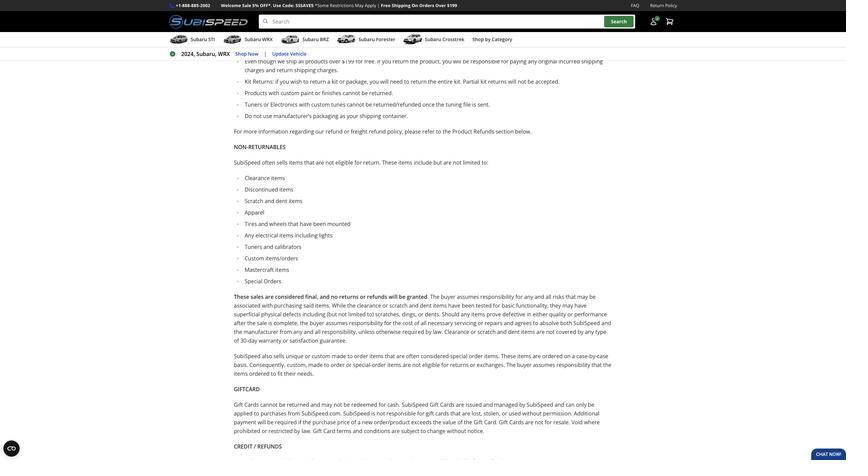 Task type: vqa. For each thing, say whether or not it's contained in the screenshot.
Fallback image - no image provided
no



Task type: locate. For each thing, give the bounding box(es) containing it.
to right prior
[[340, 38, 345, 45]]

not
[[254, 15, 263, 22], [518, 78, 526, 86], [253, 113, 262, 120], [326, 159, 334, 167], [453, 159, 462, 167], [338, 311, 347, 319], [546, 329, 555, 336], [412, 362, 421, 369], [334, 402, 342, 409], [377, 410, 385, 418], [535, 419, 543, 427]]

0 vertical spatial cannot
[[343, 90, 360, 97]]

a subaru wrx thumbnail image image
[[223, 34, 242, 45]]

subaru for subaru forester
[[359, 36, 375, 43]]

faq link
[[631, 2, 639, 9]]

/
[[254, 444, 256, 451]]

if inside a refund will only be made if your request for an rma is obtained within thirty (30) days of receiving the item(s). any return after thirty (30) days will not be authorized.
[[313, 6, 316, 13]]

1 horizontal spatial tire
[[430, 38, 438, 45]]

shipping up wish
[[294, 67, 316, 74]]

to right unable
[[548, 38, 554, 45]]

any electrical items including lights
[[245, 232, 333, 240]]

shop now
[[235, 51, 258, 57]]

0 horizontal spatial the
[[430, 294, 440, 301]]

return right item(s).
[[537, 6, 553, 13]]

0 vertical spatial ordered
[[542, 353, 563, 360]]

though
[[258, 58, 276, 65]]

thirty up search input field
[[427, 6, 440, 13]]

any up functionality,
[[524, 294, 533, 301]]

a left case-
[[572, 353, 575, 360]]

1 thirty from the left
[[427, 6, 440, 13]]

1 tire from the left
[[377, 38, 385, 45]]

the
[[496, 6, 504, 13], [348, 26, 356, 33], [498, 38, 507, 45], [410, 58, 418, 65], [428, 78, 436, 86], [436, 101, 444, 108], [443, 128, 451, 136], [347, 302, 356, 310], [247, 320, 256, 327], [300, 320, 308, 327], [393, 320, 401, 327], [234, 329, 242, 336], [603, 362, 612, 369], [303, 419, 311, 427], [433, 419, 441, 427], [464, 419, 472, 427]]

code:
[[282, 2, 294, 8]]

cannot up purchases
[[260, 402, 278, 409]]

1 horizontal spatial refund
[[326, 128, 343, 136]]

considered up purchasing
[[275, 294, 304, 301]]

cannot
[[343, 90, 360, 97], [347, 101, 364, 108], [260, 402, 278, 409]]

unless
[[359, 329, 375, 336]]

1 horizontal spatial responsible
[[471, 58, 500, 65]]

also left state
[[296, 46, 306, 54]]

+1-888-885-2002 link
[[176, 2, 210, 9]]

considered left special at right bottom
[[421, 353, 449, 360]]

1 vertical spatial ordered
[[249, 371, 270, 378]]

2 tuners from the top
[[245, 244, 262, 251]]

update vehicle
[[272, 51, 307, 57]]

of left "30-"
[[234, 338, 239, 345]]

return.
[[363, 159, 381, 167]]

been inside . the buyer assumes responsibility for any and all risks that may be associated with purchasing said items. while the clearance or scratch and dent items have been tested for basic functionality, they may have superficial physical defects including (but not limited to) scratches, dings, or dents. should any items prove defective in either quality or performance after the sale is complete, the buyer assumes responsibility for the cost of all necessary servicing or repairs and agrees to absolve both subispeed and the manufacturer from any and all responsibility, unless otherwise required by law. clearance or scratch and dent items are not covered by any type of 30-day warranty or satisfaction guarantee.
[[462, 302, 475, 310]]

required up restricted
[[275, 419, 297, 427]]

must down mounting
[[351, 46, 364, 54]]

subaru for subaru sti
[[191, 36, 207, 43]]

your inside a refund will only be made if your request for an rma is obtained within thirty (30) days of receiving the item(s). any return after thirty (30) days will not be authorized.
[[318, 6, 329, 13]]

refund inside a refund will only be made if your request for an rma is obtained within thirty (30) days of receiving the item(s). any return after thirty (30) days will not be authorized.
[[250, 6, 267, 13]]

warranty inside . the buyer assumes responsibility for any and all risks that may be associated with purchasing said items. while the clearance or scratch and dent items have been tested for basic functionality, they may have superficial physical defects including (but not limited to) scratches, dings, or dents. should any items prove defective in either quality or performance after the sale is complete, the buyer assumes responsibility for the cost of all necessary servicing or repairs and agrees to absolve both subispeed and the manufacturer from any and all responsibility, unless otherwise required by law. clearance or scratch and dent items are not covered by any type of 30-day warranty or satisfaction guarantee.
[[259, 338, 281, 345]]

0 vertical spatial assumes
[[457, 294, 479, 301]]

tire
[[377, 38, 385, 45], [430, 38, 438, 45]]

1 vertical spatial eligible
[[422, 362, 440, 369]]

tuners for tuners and calibrators
[[245, 244, 262, 251]]

issued
[[466, 402, 482, 409]]

a up wheels.
[[478, 38, 481, 45]]

wheel up wheels.
[[482, 38, 497, 45]]

sssave5
[[296, 2, 314, 8]]

be up additional
[[588, 402, 594, 409]]

sells
[[277, 159, 288, 167], [274, 353, 284, 360]]

2 horizontal spatial responsibility
[[557, 362, 590, 369]]

and up "stolen,"
[[483, 402, 493, 409]]

0 vertical spatial warranty
[[245, 46, 267, 54]]

2 vertical spatial mounted
[[327, 221, 351, 228]]

or left exchanges.
[[470, 362, 476, 369]]

is up the 'new'
[[371, 410, 375, 418]]

0 horizontal spatial shop
[[235, 51, 247, 57]]

1 horizontal spatial after
[[554, 6, 566, 13]]

shop left now
[[235, 51, 247, 57]]

apply
[[365, 2, 376, 8]]

ordered down the covered
[[542, 353, 563, 360]]

and down 'electrical'
[[264, 244, 273, 251]]

the inside . the buyer assumes responsibility for any and all risks that may be associated with purchasing said items. while the clearance or scratch and dent items have been tested for basic functionality, they may have superficial physical defects including (but not limited to) scratches, dings, or dents. should any items prove defective in either quality or performance after the sale is complete, the buyer assumes responsibility for the cost of all necessary servicing or repairs and agrees to absolve both subispeed and the manufacturer from any and all responsibility, unless otherwise required by law. clearance or scratch and dent items are not covered by any type of 30-day warranty or satisfaction guarantee.
[[430, 294, 440, 301]]

required inside . the buyer assumes responsibility for any and all risks that may be associated with purchasing said items. while the clearance or scratch and dent items have been tested for basic functionality, they may have superficial physical defects including (but not limited to) scratches, dings, or dents. should any items prove defective in either quality or performance after the sale is complete, the buyer assumes responsibility for the cost of all necessary servicing or repairs and agrees to absolve both subispeed and the manufacturer from any and all responsibility, unless otherwise required by law. clearance or scratch and dent items are not covered by any type of 30-day warranty or satisfaction guarantee.
[[402, 329, 424, 336]]

subispeed down redeemed
[[343, 410, 370, 418]]

of right the cost
[[414, 320, 419, 327]]

no
[[411, 26, 419, 33]]

0 horizontal spatial must
[[266, 26, 279, 33]]

subaru down exceptions.
[[425, 36, 441, 43]]

5 subaru from the left
[[425, 36, 441, 43]]

2 horizontal spatial these
[[501, 353, 516, 360]]

1 vertical spatial often
[[406, 353, 419, 360]]

wrx down returns
[[262, 36, 273, 43]]

void
[[572, 419, 583, 427]]

1 tuners from the top
[[245, 101, 262, 108]]

0 vertical spatial scratch
[[389, 302, 408, 310]]

unable
[[530, 38, 547, 45]]

subispeed also sells unique or custom made to order items that are often considered special order items. these items are ordered on a case-by-case basis. consequently, custom, made to order or special-order items are not eligible for returns or exchanges. the buyer assumes responsibility that the items ordered to fit their needs.
[[234, 353, 612, 378]]

2 horizontal spatial refund
[[369, 128, 386, 136]]

1 vertical spatial limited
[[348, 311, 366, 319]]

1 horizontal spatial returns
[[450, 362, 469, 369]]

2 kit from the left
[[481, 78, 487, 86]]

all up "satisfaction"
[[315, 329, 321, 336]]

2 vertical spatial returns
[[450, 362, 469, 369]]

0 horizontal spatial considered
[[275, 294, 304, 301]]

the inside subispeed also sells unique or custom made to order items that are often considered special order items. these items are ordered on a case-by-case basis. consequently, custom, made to order or special-order items are not eligible for returns or exchanges. the buyer assumes responsibility that the items ordered to fit their needs.
[[506, 362, 516, 369]]

wrx inside dropdown button
[[262, 36, 273, 43]]

0 horizontal spatial defects
[[283, 311, 301, 319]]

returns down special at right bottom
[[450, 362, 469, 369]]

you up returned.
[[370, 78, 379, 86]]

0 vertical spatial any
[[526, 6, 535, 13]]

consequently,
[[250, 362, 286, 369]]

1 horizontal spatial eligible
[[422, 362, 440, 369]]

notice.
[[468, 428, 485, 435]]

0 horizontal spatial limited
[[348, 311, 366, 319]]

with down the paint
[[299, 101, 310, 108]]

1 subaru from the left
[[191, 36, 207, 43]]

no
[[331, 294, 338, 301]]

you
[[382, 58, 391, 65], [442, 58, 452, 65], [280, 78, 289, 86], [370, 78, 379, 86]]

mounted
[[445, 38, 468, 45], [442, 46, 465, 54], [327, 221, 351, 228]]

shop by category
[[473, 36, 512, 43]]

you right "product,"
[[442, 58, 452, 65]]

if inside gift cards cannot be returned and may not be redeemed for cash. subispeed gift cards are issued and managed by subispeed and can only be applied to purchases from subispeed.com. subispeed is not responsible for gift cards that are lost, stolen, or used without permission. additional payment will be required if the purchase price of a new order/product exceeds the value of the gift card. gift cards are not for resale. void where prohibited or restricted by law. gift card terms and conditions are subject to change without notice.
[[298, 419, 301, 427]]

clearance inside . the buyer assumes responsibility for any and all risks that may be associated with purchasing said items. while the clearance or scratch and dent items have been tested for basic functionality, they may have superficial physical defects including (but not limited to) scratches, dings, or dents. should any items prove defective in either quality or performance after the sale is complete, the buyer assumes responsibility for the cost of all necessary servicing or repairs and agrees to absolve both subispeed and the manufacturer from any and all responsibility, unless otherwise required by law. clearance or scratch and dent items are not covered by any type of 30-day warranty or satisfaction guarantee.
[[444, 329, 469, 336]]

special orders
[[245, 278, 281, 285]]

4 subaru from the left
[[359, 36, 375, 43]]

subaru wrx
[[245, 36, 273, 43]]

0 horizontal spatial kit
[[332, 78, 338, 86]]

often down the cost
[[406, 353, 419, 360]]

custom inside subispeed also sells unique or custom made to order items that are often considered special order items. these items are ordered on a case-by-case basis. consequently, custom, made to order or special-order items are not eligible for returns or exchanges. the buyer assumes responsibility that the items ordered to fit their needs.
[[312, 353, 330, 360]]

wheels up any electrical items including lights on the left bottom of page
[[269, 221, 287, 228]]

1 kit from the left
[[332, 78, 338, 86]]

and inside even though we ship all products over $199 for free. if you return the product, you will be responsible for paying any original incurred shipping charges and return shipping charges.
[[266, 67, 275, 74]]

order/product
[[374, 419, 410, 427]]

responsibility inside subispeed also sells unique or custom made to order items that are often considered special order items. these items are ordered on a case-by-case basis. consequently, custom, made to order or special-order items are not eligible for returns or exchanges. the buyer assumes responsibility that the items ordered to fit their needs.
[[557, 362, 590, 369]]

subaru crosstrek button
[[403, 33, 464, 47]]

otherwise
[[376, 329, 401, 336]]

is inside . the buyer assumes responsibility for any and all risks that may be associated with purchasing said items. while the clearance or scratch and dent items have been tested for basic functionality, they may have superficial physical defects including (but not limited to) scratches, dings, or dents. should any items prove defective in either quality or performance after the sale is complete, the buyer assumes responsibility for the cost of all necessary servicing or repairs and agrees to absolve both subispeed and the manufacturer from any and all responsibility, unless otherwise required by law. clearance or scratch and dent items are not covered by any type of 30-day warranty or satisfaction guarantee.
[[268, 320, 272, 327]]

is right file
[[472, 101, 476, 108]]

subaru,
[[196, 50, 217, 58]]

0 horizontal spatial after
[[234, 320, 246, 327]]

1 vertical spatial original
[[538, 58, 557, 65]]

items. inside . the buyer assumes responsibility for any and all risks that may be associated with purchasing said items. while the clearance or scratch and dent items have been tested for basic functionality, they may have superficial physical defects including (but not limited to) scratches, dings, or dents. should any items prove defective in either quality or performance after the sale is complete, the buyer assumes responsibility for the cost of all necessary servicing or repairs and agrees to absolve both subispeed and the manufacturer from any and all responsibility, unless otherwise required by law. clearance or scratch and dent items are not covered by any type of 30-day warranty or satisfaction guarantee.
[[315, 302, 330, 310]]

returned.
[[563, 38, 588, 45]]

subaru sti
[[191, 36, 215, 43]]

1 horizontal spatial dent
[[420, 302, 432, 310]]

custom down products with custom paint or finishes cannot be returned.
[[311, 101, 330, 108]]

0 horizontal spatial may
[[322, 402, 332, 409]]

2 vertical spatial these
[[501, 353, 516, 360]]

3 subaru from the left
[[302, 36, 319, 43]]

(30) up search input field
[[442, 6, 451, 13]]

by inside dropdown button
[[485, 36, 491, 43]]

mfg's
[[589, 38, 604, 45]]

or
[[339, 78, 345, 86], [315, 90, 321, 97], [264, 101, 269, 108], [344, 128, 349, 136], [360, 294, 366, 301], [383, 302, 388, 310], [418, 311, 424, 319], [568, 311, 573, 319], [478, 320, 483, 327], [471, 329, 476, 336], [283, 338, 288, 345], [305, 353, 310, 360], [346, 362, 352, 369], [470, 362, 476, 369], [502, 410, 507, 418], [262, 428, 267, 435]]

if down from subispeed.com.
[[298, 419, 301, 427]]

that up any electrical items including lights on the left bottom of page
[[288, 221, 298, 228]]

to left fit
[[271, 371, 276, 378]]

0 vertical spatial must
[[266, 26, 279, 33]]

on
[[412, 2, 418, 8]]

scratch up scratches,
[[389, 302, 408, 310]]

tire up discovered
[[377, 38, 385, 45]]

calibrators
[[275, 244, 301, 251]]

will down 'paying'
[[508, 78, 516, 86]]

discontinued items
[[245, 186, 293, 194]]

1 vertical spatial within
[[304, 26, 319, 33]]

with
[[269, 90, 279, 97], [299, 101, 310, 108], [262, 302, 273, 310]]

defects inside the all wheels need to be inspected prior to mounting a tire on them. once a tire is mounted on a wheel the wheel is unable to be returned. mfg's warranty on wheels also state any defects must be discovered before tires are mounted on wheels.
[[331, 46, 350, 54]]

any right 'paying'
[[528, 58, 537, 65]]

tuning
[[446, 101, 462, 108]]

0 horizontal spatial returns
[[339, 294, 359, 301]]

is inside a refund will only be made if your request for an rma is obtained within thirty (30) days of receiving the item(s). any return after thirty (30) days will not be authorized.
[[381, 6, 385, 13]]

or right unique
[[305, 353, 310, 360]]

considered inside subispeed also sells unique or custom made to order items that are often considered special order items. these items are ordered on a case-by-case basis. consequently, custom, made to order or special-order items are not eligible for returns or exchanges. the buyer assumes responsibility that the items ordered to fit their needs.
[[421, 353, 449, 360]]

need up returned.
[[390, 78, 403, 86]]

tuners down "products"
[[245, 101, 262, 108]]

may
[[355, 2, 364, 8]]

tuners or electronics with custom tunes cannot be returned/refunded once the tuning file is sent.
[[245, 101, 490, 108]]

case
[[597, 353, 608, 360]]

kit up finishes
[[332, 78, 338, 86]]

for inside subispeed also sells unique or custom made to order items that are often considered special order items. these items are ordered on a case-by-case basis. consequently, custom, made to order or special-order items are not eligible for returns or exchanges. the buyer assumes responsibility that the items ordered to fit their needs.
[[441, 362, 449, 369]]

and left no
[[320, 294, 330, 301]]

1 vertical spatial been
[[462, 302, 475, 310]]

0 vertical spatial mounted
[[445, 38, 468, 45]]

1 vertical spatial assumes
[[326, 320, 348, 327]]

functionality,
[[516, 302, 549, 310]]

0 horizontal spatial law.
[[302, 428, 312, 435]]

including inside . the buyer assumes responsibility for any and all risks that may be associated with purchasing said items. while the clearance or scratch and dent items have been tested for basic functionality, they may have superficial physical defects including (but not limited to) scratches, dings, or dents. should any items prove defective in either quality or performance after the sale is complete, the buyer assumes responsibility for the cost of all necessary servicing or repairs and agrees to absolve both subispeed and the manufacturer from any and all responsibility, unless otherwise required by law. clearance or scratch and dent items are not covered by any type of 30-day warranty or satisfaction guarantee.
[[303, 311, 325, 319]]

responsible down cash.
[[387, 410, 416, 418]]

a left the 'new'
[[358, 419, 361, 427]]

1 vertical spatial required
[[275, 419, 297, 427]]

exceptions.
[[420, 26, 453, 33]]

and down though
[[266, 67, 275, 74]]

search
[[611, 18, 627, 25]]

1 horizontal spatial shipping
[[360, 113, 381, 120]]

cannot for finishes
[[343, 90, 360, 97]]

must inside the all wheels need to be inspected prior to mounting a tire on them. once a tire is mounted on a wheel the wheel is unable to be returned. mfg's warranty on wheels also state any defects must be discovered before tires are mounted on wheels.
[[351, 46, 364, 54]]

will down a
[[245, 15, 253, 22]]

0 horizontal spatial responsibility
[[349, 320, 383, 327]]

1 vertical spatial after
[[234, 320, 246, 327]]

the inside subispeed also sells unique or custom made to order items that are often considered special order items. these items are ordered on a case-by-case basis. consequently, custom, made to order or special-order items are not eligible for returns or exchanges. the buyer assumes responsibility that the items ordered to fit their needs.
[[603, 362, 612, 369]]

will up kit.
[[453, 58, 461, 65]]

1 horizontal spatial if
[[298, 419, 301, 427]]

be up "partial"
[[463, 58, 469, 65]]

defects inside . the buyer assumes responsibility for any and all risks that may be associated with purchasing said items. while the clearance or scratch and dent items have been tested for basic functionality, they may have superficial physical defects including (but not limited to) scratches, dings, or dents. should any items prove defective in either quality or performance after the sale is complete, the buyer assumes responsibility for the cost of all necessary servicing or repairs and agrees to absolve both subispeed and the manufacturer from any and all responsibility, unless otherwise required by law. clearance or scratch and dent items are not covered by any type of 30-day warranty or satisfaction guarantee.
[[283, 311, 301, 319]]

0 horizontal spatial also
[[262, 353, 272, 360]]

0 vertical spatial defects
[[331, 46, 350, 54]]

is
[[381, 6, 385, 13], [440, 38, 444, 45], [524, 38, 528, 45], [472, 101, 476, 108], [268, 320, 272, 327], [371, 410, 375, 418]]

subaru inside dropdown button
[[302, 36, 319, 43]]

subaru crosstrek
[[425, 36, 464, 43]]

with inside . the buyer assumes responsibility for any and all risks that may be associated with purchasing said items. while the clearance or scratch and dent items have been tested for basic functionality, they may have superficial physical defects including (but not limited to) scratches, dings, or dents. should any items prove defective in either quality or performance after the sale is complete, the buyer assumes responsibility for the cost of all necessary servicing or repairs and agrees to absolve both subispeed and the manufacturer from any and all responsibility, unless otherwise required by law. clearance or scratch and dent items are not covered by any type of 30-day warranty or satisfaction guarantee.
[[262, 302, 273, 310]]

items/orders
[[266, 255, 298, 263]]

shipping
[[581, 58, 603, 65], [294, 67, 316, 74], [360, 113, 381, 120]]

1 horizontal spatial wheel
[[508, 38, 523, 45]]

return inside a refund will only be made if your request for an rma is obtained within thirty (30) days of receiving the item(s). any return after thirty (30) days will not be authorized.
[[537, 6, 553, 13]]

0 horizontal spatial clearance
[[245, 175, 270, 182]]

days right the 30
[[328, 26, 340, 33]]

cards up applied
[[244, 402, 259, 409]]

2 vertical spatial custom
[[312, 353, 330, 360]]

(but
[[327, 311, 337, 319]]

be up the performance
[[589, 294, 596, 301]]

tuners
[[245, 101, 262, 108], [245, 244, 262, 251]]

0 vertical spatial wheels
[[277, 46, 294, 54]]

that
[[304, 159, 314, 167], [288, 221, 298, 228], [566, 294, 576, 301], [385, 353, 395, 360], [592, 362, 602, 369], [451, 410, 461, 418]]

ordered
[[542, 353, 563, 360], [249, 371, 270, 378]]

return policy link
[[650, 2, 677, 9]]

day
[[248, 338, 257, 345]]

returned.
[[369, 90, 393, 97]]

the
[[430, 294, 440, 301], [506, 362, 516, 369]]

are inside the all wheels need to be inspected prior to mounting a tire on them. once a tire is mounted on a wheel the wheel is unable to be returned. mfg's warranty on wheels also state any defects must be discovered before tires are mounted on wheels.
[[433, 46, 441, 54]]

1 vertical spatial scratch
[[478, 329, 496, 336]]

1 horizontal spatial without
[[522, 410, 542, 418]]

these right return.
[[382, 159, 397, 167]]

sells inside subispeed also sells unique or custom made to order items that are often considered special order items. these items are ordered on a case-by-case basis. consequently, custom, made to order or special-order items are not eligible for returns or exchanges. the buyer assumes responsibility that the items ordered to fit their needs.
[[274, 353, 284, 360]]

of inside a refund will only be made if your request for an rma is obtained within thirty (30) days of receiving the item(s). any return after thirty (30) days will not be authorized.
[[466, 6, 471, 13]]

entire
[[438, 78, 453, 86]]

permission.
[[543, 410, 573, 418]]

any up "satisfaction"
[[293, 329, 302, 336]]

final,
[[305, 294, 318, 301]]

clearance down "servicing"
[[444, 329, 469, 336]]

with up electronics
[[269, 90, 279, 97]]

a inside subispeed also sells unique or custom made to order items that are often considered special order items. these items are ordered on a case-by-case basis. consequently, custom, made to order or special-order items are not eligible for returns or exchanges. the buyer assumes responsibility that the items ordered to fit their needs.
[[572, 353, 575, 360]]

to down responsibility,
[[348, 353, 353, 360]]

2 vertical spatial responsibility
[[557, 362, 590, 369]]

1 vertical spatial must
[[351, 46, 364, 54]]

subispeed
[[234, 159, 261, 167], [574, 320, 600, 327], [234, 353, 261, 360], [402, 402, 428, 409], [527, 402, 553, 409], [343, 410, 370, 418]]

$199
[[447, 2, 457, 8]]

are
[[433, 46, 441, 54], [316, 159, 324, 167], [443, 159, 452, 167], [265, 294, 274, 301], [537, 329, 545, 336], [396, 353, 405, 360], [533, 353, 541, 360], [403, 362, 411, 369], [456, 402, 464, 409], [462, 410, 470, 418], [525, 419, 534, 427], [392, 428, 400, 435]]

that inside gift cards cannot be returned and may not be redeemed for cash. subispeed gift cards are issued and managed by subispeed and can only be applied to purchases from subispeed.com. subispeed is not responsible for gift cards that are lost, stolen, or used without permission. additional payment will be required if the purchase price of a new order/product exceeds the value of the gift card. gift cards are not for resale. void where prohibited or restricted by law. gift card terms and conditions are subject to change without notice.
[[451, 410, 461, 418]]

2 tire from the left
[[430, 38, 438, 45]]

sent.
[[478, 101, 490, 108]]

be inside even though we ship all products over $199 for free. if you return the product, you will be responsible for paying any original incurred shipping charges and return shipping charges.
[[463, 58, 469, 65]]

1 (30) from the left
[[442, 6, 451, 13]]

a up tires
[[425, 38, 428, 45]]

a subaru crosstrek thumbnail image image
[[403, 34, 422, 45]]

0 horizontal spatial wrx
[[218, 50, 230, 58]]

1 vertical spatial clearance
[[444, 329, 469, 336]]

will down purchases
[[258, 419, 266, 427]]

or down from
[[283, 338, 288, 345]]

responsibility down case-
[[557, 362, 590, 369]]

subaru inside "dropdown button"
[[359, 36, 375, 43]]

1 vertical spatial shop
[[235, 51, 247, 57]]

0 horizontal spatial (30)
[[442, 6, 451, 13]]

on
[[387, 38, 393, 45], [470, 38, 476, 45], [269, 46, 275, 54], [467, 46, 473, 54], [564, 353, 571, 360]]

may inside gift cards cannot be returned and may not be redeemed for cash. subispeed gift cards are issued and managed by subispeed and can only be applied to purchases from subispeed.com. subispeed is not responsible for gift cards that are lost, stolen, or used without permission. additional payment will be required if the purchase price of a new order/product exceeds the value of the gift card. gift cards are not for resale. void where prohibited or restricted by law. gift card terms and conditions are subject to change without notice.
[[322, 402, 332, 409]]

electronics
[[270, 101, 298, 108]]

cannot down package,
[[343, 90, 360, 97]]

refunds
[[474, 128, 494, 136]]

a subaru forester thumbnail image image
[[337, 34, 356, 45]]

do not use manufacturer's packaging as your shipping container.
[[245, 113, 409, 120]]

will
[[268, 6, 276, 13], [245, 15, 253, 22], [453, 58, 461, 65], [380, 78, 389, 86], [508, 78, 516, 86], [389, 294, 398, 301], [258, 419, 266, 427]]

0 horizontal spatial tire
[[377, 38, 385, 45]]

or left package,
[[339, 78, 345, 86]]

have up 'should'
[[448, 302, 460, 310]]

we
[[278, 58, 285, 65]]

subaru up state
[[302, 36, 319, 43]]

necessary
[[428, 320, 453, 327]]

2 vertical spatial with
[[262, 302, 273, 310]]

accepted.
[[535, 78, 560, 86]]

0 vertical spatial may
[[577, 294, 588, 301]]

be inside . the buyer assumes responsibility for any and all risks that may be associated with purchasing said items. while the clearance or scratch and dent items have been tested for basic functionality, they may have superficial physical defects including (but not limited to) scratches, dings, or dents. should any items prove defective in either quality or performance after the sale is complete, the buyer assumes responsibility for the cost of all necessary servicing or repairs and agrees to absolve both subispeed and the manufacturer from any and all responsibility, unless otherwise required by law. clearance or scratch and dent items are not covered by any type of 30-day warranty or satisfaction guarantee.
[[589, 294, 596, 301]]

refunds
[[367, 294, 387, 301]]

2 horizontal spatial if
[[313, 6, 316, 13]]

all down dents.
[[421, 320, 427, 327]]

buyer down said
[[310, 320, 324, 327]]

within up subaru brz
[[304, 26, 319, 33]]

return up products with custom paint or finishes cannot be returned.
[[310, 78, 326, 86]]

shop inside dropdown button
[[473, 36, 484, 43]]

file
[[463, 101, 471, 108]]

gift
[[234, 402, 243, 409], [430, 402, 439, 409], [474, 419, 483, 427], [499, 419, 508, 427], [313, 428, 322, 435]]

0 vertical spatial after
[[554, 6, 566, 13]]

0 vertical spatial often
[[262, 159, 275, 167]]

tested
[[476, 302, 492, 310]]

mastercraft items
[[245, 267, 289, 274]]

0 horizontal spatial shipping
[[294, 67, 316, 74]]

0 vertical spatial your
[[318, 6, 329, 13]]

made up a subaru brz thumbnail image
[[288, 26, 302, 33]]

1 vertical spatial need
[[390, 78, 403, 86]]

0 horizontal spatial responsible
[[387, 410, 416, 418]]

1 horizontal spatial often
[[406, 353, 419, 360]]

free
[[381, 2, 391, 8]]

0 vertical spatial also
[[296, 46, 306, 54]]

a inside gift cards cannot be returned and may not be redeemed for cash. subispeed gift cards are issued and managed by subispeed and can only be applied to purchases from subispeed.com. subispeed is not responsible for gift cards that are lost, stolen, or used without permission. additional payment will be required if the purchase price of a new order/product exceeds the value of the gift card. gift cards are not for resale. void where prohibited or restricted by law. gift card terms and conditions are subject to change without notice.
[[358, 419, 361, 427]]

. the buyer assumes responsibility for any and all risks that may be associated with purchasing said items. while the clearance or scratch and dent items have been tested for basic functionality, they may have superficial physical defects including (but not limited to) scratches, dings, or dents. should any items prove defective in either quality or performance after the sale is complete, the buyer assumes responsibility for the cost of all necessary servicing or repairs and agrees to absolve both subispeed and the manufacturer from any and all responsibility, unless otherwise required by law. clearance or scratch and dent items are not covered by any type of 30-day warranty or satisfaction guarantee.
[[234, 294, 611, 345]]

are inside . the buyer assumes responsibility for any and all risks that may be associated with purchasing said items. while the clearance or scratch and dent items have been tested for basic functionality, they may have superficial physical defects including (but not limited to) scratches, dings, or dents. should any items prove defective in either quality or performance after the sale is complete, the buyer assumes responsibility for the cost of all necessary servicing or repairs and agrees to absolve both subispeed and the manufacturer from any and all responsibility, unless otherwise required by law. clearance or scratch and dent items are not covered by any type of 30-day warranty or satisfaction guarantee.
[[537, 329, 545, 336]]

physical
[[261, 311, 282, 319]]

0 horizontal spatial if
[[275, 78, 278, 86]]

defects down purchasing
[[283, 311, 301, 319]]

0 vertical spatial required
[[402, 329, 424, 336]]

defects
[[331, 46, 350, 54], [283, 311, 301, 319]]

2 horizontal spatial assumes
[[533, 362, 555, 369]]

0 vertical spatial these
[[382, 159, 397, 167]]

all inside even though we ship all products over $199 for free. if you return the product, you will be responsible for paying any original incurred shipping charges and return shipping charges.
[[298, 58, 304, 65]]

cards up cards
[[440, 402, 455, 409]]

or left repairs
[[478, 320, 483, 327]]

1 horizontal spatial original
[[538, 58, 557, 65]]

2 subaru from the left
[[245, 36, 261, 43]]

1 horizontal spatial ordered
[[542, 353, 563, 360]]

1 vertical spatial returns
[[339, 294, 359, 301]]

and up the permission.
[[555, 402, 564, 409]]

refund right our
[[326, 128, 343, 136]]

responsible inside even though we ship all products over $199 for free. if you return the product, you will be responsible for paying any original incurred shipping charges and return shipping charges.
[[471, 58, 500, 65]]

0 horizontal spatial been
[[313, 221, 326, 228]]

0 vertical spatial wrx
[[262, 36, 273, 43]]

0 vertical spatial the
[[430, 294, 440, 301]]

all down the vehicle at the left of page
[[298, 58, 304, 65]]

need inside the all wheels need to be inspected prior to mounting a tire on them. once a tire is mounted on a wheel the wheel is unable to be returned. mfg's warranty on wheels also state any defects must be discovered before tires are mounted on wheels.
[[272, 38, 285, 45]]

cost
[[403, 320, 413, 327]]

*some restrictions may apply | free shipping on orders over $199
[[315, 2, 457, 8]]

| left the free
[[377, 2, 380, 8]]

brz
[[320, 36, 329, 43]]



Task type: describe. For each thing, give the bounding box(es) containing it.
include
[[414, 159, 432, 167]]

1 vertical spatial may
[[563, 302, 573, 310]]

tuners for tuners or electronics with custom tunes cannot be returned/refunded once the tuning file is sent.
[[245, 101, 262, 108]]

for inside even though we ship all products over $199 for free. if you return the product, you will be responsible for paying any original incurred shipping charges and return shipping charges.
[[501, 58, 509, 65]]

a subaru sti thumbnail image image
[[169, 34, 188, 45]]

cash.
[[387, 402, 400, 409]]

0 vertical spatial responsibility
[[480, 294, 514, 301]]

and down "defective"
[[504, 320, 514, 327]]

2 thirty from the left
[[567, 6, 581, 13]]

fit
[[278, 371, 283, 378]]

0 horizontal spatial these
[[234, 294, 249, 301]]

vehicle
[[290, 51, 307, 57]]

subispeed up gift
[[402, 402, 428, 409]]

once
[[423, 101, 435, 108]]

product
[[452, 128, 472, 136]]

for inside a refund will only be made if your request for an rma is obtained within thirty (30) days of receiving the item(s). any return after thirty (30) days will not be authorized.
[[351, 6, 359, 13]]

sells for often
[[277, 159, 288, 167]]

custom items/orders
[[245, 255, 298, 263]]

0 vertical spatial buyer
[[441, 294, 456, 301]]

assumes inside subispeed also sells unique or custom made to order items that are often considered special order items. these items are ordered on a case-by-case basis. consequently, custom, made to order or special-order items are not eligible for returns or exchanges. the buyer assumes responsibility that the items ordered to fit their needs.
[[533, 362, 555, 369]]

subispeed down non-
[[234, 159, 261, 167]]

prove
[[487, 311, 501, 319]]

on up wheels.
[[470, 38, 476, 45]]

within inside a refund will only be made if your request for an rma is obtained within thirty (30) days of receiving the item(s). any return after thirty (30) days will not be authorized.
[[410, 6, 426, 13]]

return down even though we ship all products over $199 for free. if you return the product, you will be responsible for paying any original incurred shipping charges and return shipping charges. at the top
[[411, 78, 427, 86]]

made up needs. at the left bottom of the page
[[308, 362, 323, 369]]

that down regarding
[[304, 159, 314, 167]]

be down purchases
[[267, 419, 274, 427]]

authorized.
[[272, 15, 301, 22]]

will left code: at the left of page
[[268, 6, 276, 13]]

subispeed logo image
[[169, 15, 248, 29]]

dents.
[[425, 311, 441, 319]]

is left unable
[[524, 38, 528, 45]]

associated
[[234, 302, 261, 310]]

1 horizontal spatial cards
[[440, 402, 455, 409]]

2 (30) from the left
[[582, 6, 592, 13]]

case-
[[576, 353, 589, 360]]

be up authorized.
[[290, 6, 296, 13]]

to)
[[367, 311, 374, 319]]

that down the otherwise
[[385, 353, 395, 360]]

wheels.
[[475, 46, 494, 54]]

prohibited
[[234, 428, 260, 435]]

1 horizontal spatial scratch
[[478, 329, 496, 336]]

0 vertical spatial without
[[522, 410, 542, 418]]

or left restricted
[[262, 428, 267, 435]]

paint
[[301, 90, 314, 97]]

be up purchases
[[279, 402, 285, 409]]

will inside even though we ship all products over $199 for free. if you return the product, you will be responsible for paying any original incurred shipping charges and return shipping charges.
[[453, 58, 461, 65]]

payment
[[234, 419, 256, 427]]

refunds
[[257, 444, 282, 451]]

returned
[[287, 402, 309, 409]]

885-
[[191, 2, 200, 8]]

cannot for tunes
[[347, 101, 364, 108]]

subispeed inside . the buyer assumes responsibility for any and all risks that may be associated with purchasing said items. while the clearance or scratch and dent items have been tested for basic functionality, they may have superficial physical defects including (but not limited to) scratches, dings, or dents. should any items prove defective in either quality or performance after the sale is complete, the buyer assumes responsibility for the cost of all necessary servicing or repairs and agrees to absolve both subispeed and the manufacturer from any and all responsibility, unless otherwise required by law. clearance or scratch and dent items are not covered by any type of 30-day warranty or satisfaction guarantee.
[[574, 320, 600, 327]]

cards
[[435, 410, 449, 418]]

1 vertical spatial buyer
[[310, 320, 324, 327]]

be up tuners or electronics with custom tunes cannot be returned/refunded once the tuning file is sent.
[[362, 90, 368, 97]]

redeemed
[[351, 402, 377, 409]]

manufacturer's
[[274, 113, 312, 120]]

0 horizontal spatial days
[[328, 26, 340, 33]]

0 vertical spatial with
[[269, 90, 279, 97]]

to right wish
[[303, 78, 309, 86]]

search input field
[[259, 15, 635, 29]]

of right price
[[351, 419, 356, 427]]

be down welcome sale 5% off*. use code: sssave5
[[264, 15, 271, 22]]

1 vertical spatial orders
[[264, 278, 281, 285]]

to down exceeds
[[421, 428, 426, 435]]

0 horizontal spatial scratch
[[389, 302, 408, 310]]

or up scratches,
[[383, 302, 388, 310]]

or left freight
[[344, 128, 349, 136]]

and up from subispeed.com.
[[311, 402, 320, 409]]

quality
[[549, 311, 566, 319]]

1 vertical spatial shipping
[[294, 67, 316, 74]]

or down "servicing"
[[471, 329, 476, 336]]

subispeed inside subispeed also sells unique or custom made to order items that are often considered special order items. these items are ordered on a case-by-case basis. consequently, custom, made to order or special-order items are not eligible for returns or exchanges. the buyer assumes responsibility that the items ordered to fit their needs.
[[234, 353, 261, 360]]

1 vertical spatial your
[[347, 113, 358, 120]]

as
[[340, 113, 345, 120]]

return down we
[[277, 67, 293, 74]]

the inside the all wheels need to be inspected prior to mounting a tire on them. once a tire is mounted on a wheel the wheel is unable to be returned. mfg's warranty on wheels also state any defects must be discovered before tires are mounted on wheels.
[[498, 38, 507, 45]]

0 vertical spatial been
[[313, 221, 326, 228]]

also inside subispeed also sells unique or custom made to order items that are often considered special order items. these items are ordered on a case-by-case basis. consequently, custom, made to order or special-order items are not eligible for returns or exchanges. the buyer assumes responsibility that the items ordered to fit their needs.
[[262, 353, 272, 360]]

1 vertical spatial with
[[299, 101, 310, 108]]

you left wish
[[280, 78, 289, 86]]

only inside gift cards cannot be returned and may not be redeemed for cash. subispeed gift cards are issued and managed by subispeed and can only be applied to purchases from subispeed.com. subispeed is not responsible for gift cards that are lost, stolen, or used without permission. additional payment will be required if the purchase price of a new order/product exceeds the value of the gift card. gift cards are not for resale. void where prohibited or restricted by law. gift card terms and conditions are subject to change without notice.
[[576, 402, 587, 409]]

2 vertical spatial dent
[[508, 329, 520, 336]]

not inside a refund will only be made if your request for an rma is obtained within thirty (30) days of receiving the item(s). any return after thirty (30) days will not be authorized.
[[254, 15, 263, 22]]

.
[[427, 294, 429, 301]]

is inside gift cards cannot be returned and may not be redeemed for cash. subispeed gift cards are issued and managed by subispeed and can only be applied to purchases from subispeed.com. subispeed is not responsible for gift cards that are lost, stolen, or used without permission. additional payment will be required if the purchase price of a new order/product exceeds the value of the gift card. gift cards are not for resale. void where prohibited or restricted by law. gift card terms and conditions are subject to change without notice.
[[371, 410, 375, 418]]

or right dings,
[[418, 311, 424, 319]]

or left special-
[[346, 362, 352, 369]]

returns inside subispeed also sells unique or custom made to order items that are often considered special order items. these items are ordered on a case-by-case basis. consequently, custom, made to order or special-order items are not eligible for returns or exchanges. the buyer assumes responsibility that the items ordered to fit their needs.
[[450, 362, 469, 369]]

a subaru brz thumbnail image image
[[281, 34, 300, 45]]

lost,
[[472, 410, 482, 418]]

2 horizontal spatial days
[[593, 6, 605, 13]]

on up discovered
[[387, 38, 393, 45]]

only inside a refund will only be made if your request for an rma is obtained within thirty (30) days of receiving the item(s). any return after thirty (30) days will not be authorized.
[[278, 6, 288, 13]]

the inside a refund will only be made if your request for an rma is obtained within thirty (30) days of receiving the item(s). any return after thirty (30) days will not be authorized.
[[496, 6, 504, 13]]

should
[[442, 311, 460, 319]]

even though we ship all products over $199 for free. if you return the product, you will be responsible for paying any original incurred shipping charges and return shipping charges.
[[245, 58, 603, 74]]

can
[[566, 402, 575, 409]]

absolve
[[540, 320, 559, 327]]

subaru for subaru brz
[[302, 36, 319, 43]]

1 vertical spatial responsibility
[[349, 320, 383, 327]]

1 horizontal spatial assumes
[[457, 294, 479, 301]]

by-
[[589, 353, 597, 360]]

wish
[[291, 78, 302, 86]]

be left accepted.
[[528, 78, 534, 86]]

or right the paint
[[315, 90, 321, 97]]

now
[[248, 51, 258, 57]]

of right value
[[458, 419, 463, 427]]

any up "servicing"
[[461, 311, 470, 319]]

by up used
[[519, 402, 525, 409]]

card
[[323, 428, 335, 435]]

on up though
[[269, 46, 275, 54]]

special
[[450, 353, 468, 360]]

cannot inside gift cards cannot be returned and may not be redeemed for cash. subispeed gift cards are issued and managed by subispeed and can only be applied to purchases from subispeed.com. subispeed is not responsible for gift cards that are lost, stolen, or used without permission. additional payment will be required if the purchase price of a new order/product exceeds the value of the gift card. gift cards are not for resale. void where prohibited or restricted by law. gift card terms and conditions are subject to change without notice.
[[260, 402, 278, 409]]

return policy
[[650, 2, 677, 8]]

law. inside . the buyer assumes responsibility for any and all risks that may be associated with purchasing said items. while the clearance or scratch and dent items have been tested for basic functionality, they may have superficial physical defects including (but not limited to) scratches, dings, or dents. should any items prove defective in either quality or performance after the sale is complete, the buyer assumes responsibility for the cost of all necessary servicing or repairs and agrees to absolve both subispeed and the manufacturer from any and all responsibility, unless otherwise required by law. clearance or scratch and dent items are not covered by any type of 30-day warranty or satisfaction guarantee.
[[433, 329, 443, 336]]

and up functionality,
[[535, 294, 544, 301]]

0 vertical spatial returns
[[488, 78, 507, 86]]

resale.
[[554, 419, 570, 427]]

0 vertical spatial considered
[[275, 294, 304, 301]]

refer
[[422, 128, 435, 136]]

30-
[[240, 338, 248, 345]]

1 vertical spatial mounted
[[442, 46, 465, 54]]

after inside a refund will only be made if your request for an rma is obtained within thirty (30) days of receiving the item(s). any return after thirty (30) days will not be authorized.
[[554, 6, 566, 13]]

also inside the all wheels need to be inspected prior to mounting a tire on them. once a tire is mounted on a wheel the wheel is unable to be returned. mfg's warranty on wheels also state any defects must be discovered before tires are mounted on wheels.
[[296, 46, 306, 54]]

0 horizontal spatial original
[[357, 26, 376, 33]]

open widget image
[[3, 441, 20, 457]]

that inside . the buyer assumes responsibility for any and all risks that may be associated with purchasing said items. while the clearance or scratch and dent items have been tested for basic functionality, they may have superficial physical defects including (but not limited to) scratches, dings, or dents. should any items prove defective in either quality or performance after the sale is complete, the buyer assumes responsibility for the cost of all necessary servicing or repairs and agrees to absolve both subispeed and the manufacturer from any and all responsibility, unless otherwise required by law. clearance or scratch and dent items are not covered by any type of 30-day warranty or satisfaction guarantee.
[[566, 294, 576, 301]]

basis.
[[234, 362, 248, 369]]

eligible inside subispeed also sells unique or custom made to order items that are often considered special order items. these items are ordered on a case-by-case basis. consequently, custom, made to order or special-order items are not eligible for returns or exchanges. the buyer assumes responsibility that the items ordered to fit their needs.
[[422, 362, 440, 369]]

gift right card.
[[499, 419, 508, 427]]

1 horizontal spatial need
[[390, 78, 403, 86]]

be left granted
[[399, 294, 406, 301]]

0 horizontal spatial often
[[262, 159, 275, 167]]

terms
[[337, 428, 351, 435]]

the inside even though we ship all products over $199 for free. if you return the product, you will be responsible for paying any original incurred shipping charges and return shipping charges.
[[410, 58, 418, 65]]

to inside . the buyer assumes responsibility for any and all risks that may be associated with purchasing said items. while the clearance or scratch and dent items have been tested for basic functionality, they may have superficial physical defects including (but not limited to) scratches, dings, or dents. should any items prove defective in either quality or performance after the sale is complete, the buyer assumes responsibility for the cost of all necessary servicing or repairs and agrees to absolve both subispeed and the manufacturer from any and all responsibility, unless otherwise required by law. clearance or scratch and dent items are not covered by any type of 30-day warranty or satisfaction guarantee.
[[533, 320, 538, 327]]

2 horizontal spatial shipping
[[581, 58, 603, 65]]

but
[[433, 159, 442, 167]]

a left forester
[[372, 38, 375, 45]]

forester
[[376, 36, 395, 43]]

shipping
[[392, 2, 411, 8]]

you right if
[[382, 58, 391, 65]]

0 horizontal spatial ordered
[[249, 371, 270, 378]]

1 vertical spatial custom
[[311, 101, 330, 108]]

warranty inside the all wheels need to be inspected prior to mounting a tire on them. once a tire is mounted on a wheel the wheel is unable to be returned. mfg's warranty on wheels also state any defects must be discovered before tires are mounted on wheels.
[[245, 46, 267, 54]]

policy,
[[387, 128, 403, 136]]

our
[[315, 128, 324, 136]]

update vehicle button
[[272, 50, 307, 58]]

to right applied
[[254, 410, 259, 418]]

use
[[273, 2, 281, 8]]

will inside gift cards cannot be returned and may not be redeemed for cash. subispeed gift cards are issued and managed by subispeed and can only be applied to purchases from subispeed.com. subispeed is not responsible for gift cards that are lost, stolen, or used without permission. additional payment will be required if the purchase price of a new order/product exceeds the value of the gift card. gift cards are not for resale. void where prohibited or restricted by law. gift card terms and conditions are subject to change without notice.
[[258, 419, 266, 427]]

returned/refunded
[[373, 101, 421, 108]]

any inside even though we ship all products over $199 for free. if you return the product, you will be responsible for paying any original incurred shipping charges and return shipping charges.
[[528, 58, 537, 65]]

these inside subispeed also sells unique or custom made to order items that are often considered special order items. these items are ordered on a case-by-case basis. consequently, custom, made to order or special-order items are not eligible for returns or exchanges. the buyer assumes responsibility that the items ordered to fit their needs.
[[501, 353, 516, 360]]

for
[[234, 128, 242, 136]]

to down 'guarantee.'
[[324, 362, 329, 369]]

new
[[362, 419, 373, 427]]

1 horizontal spatial days
[[453, 6, 464, 13]]

gift
[[426, 410, 434, 418]]

responsibility,
[[322, 329, 357, 336]]

original inside even though we ship all products over $199 for free. if you return the product, you will be responsible for paying any original incurred shipping charges and return shipping charges.
[[538, 58, 557, 65]]

0 vertical spatial custom
[[281, 90, 299, 97]]

1 vertical spatial |
[[264, 50, 267, 58]]

be down authorized.
[[280, 26, 286, 33]]

be down returned.
[[366, 101, 372, 108]]

0 horizontal spatial assumes
[[326, 320, 348, 327]]

0 horizontal spatial have
[[300, 221, 312, 228]]

or up both
[[568, 311, 573, 319]]

purchase
[[313, 419, 336, 427]]

and down the 'new'
[[353, 428, 363, 435]]

restricted
[[269, 428, 293, 435]]

shop for shop now
[[235, 51, 247, 57]]

giftcard
[[234, 386, 260, 394]]

2 horizontal spatial cards
[[509, 419, 524, 427]]

0 vertical spatial eligible
[[335, 159, 353, 167]]

be up free.
[[365, 46, 372, 54]]

2 horizontal spatial have
[[575, 302, 587, 310]]

0 horizontal spatial cards
[[244, 402, 259, 409]]

1 wheel from the left
[[482, 38, 497, 45]]

kit
[[245, 78, 251, 86]]

1 vertical spatial without
[[447, 428, 466, 435]]

that down by-
[[592, 362, 602, 369]]

often inside subispeed also sells unique or custom made to order items that are often considered special order items. these items are ordered on a case-by-case basis. consequently, custom, made to order or special-order items are not eligible for returns or exchanges. the buyer assumes responsibility that the items ordered to fit their needs.
[[406, 353, 419, 360]]

subaru for subaru crosstrek
[[425, 36, 441, 43]]

gift down 'lost,'
[[474, 419, 483, 427]]

and up 'electrical'
[[258, 221, 268, 228]]

1 vertical spatial if
[[275, 78, 278, 86]]

1 vertical spatial wheels
[[269, 221, 287, 228]]

wheels inside the all wheels need to be inspected prior to mounting a tire on them. once a tire is mounted on a wheel the wheel is unable to be returned. mfg's warranty on wheels also state any defects must be discovered before tires are mounted on wheels.
[[277, 46, 294, 54]]

made inside a refund will only be made if your request for an rma is obtained within thirty (30) days of receiving the item(s). any return after thirty (30) days will not be authorized.
[[297, 6, 312, 13]]

on inside subispeed also sells unique or custom made to order items that are often considered special order items. these items are ordered on a case-by-case basis. consequently, custom, made to order or special-order items are not eligible for returns or exchanges. the buyer assumes responsibility that the items ordered to fit their needs.
[[564, 353, 571, 360]]

either
[[533, 311, 548, 319]]

button image
[[649, 18, 658, 26]]

satisfaction
[[290, 338, 318, 345]]

partial
[[463, 78, 479, 86]]

be left the returned.
[[555, 38, 561, 45]]

subaru sti button
[[169, 33, 215, 47]]

is down exceptions.
[[440, 38, 444, 45]]

or down managed
[[502, 410, 507, 418]]

will up returned.
[[380, 78, 389, 86]]

said
[[303, 302, 314, 310]]

card.
[[484, 419, 498, 427]]

any inside a refund will only be made if your request for an rma is obtained within thirty (30) days of receiving the item(s). any return after thirty (30) days will not be authorized.
[[526, 6, 535, 13]]

to up update vehicle
[[286, 38, 291, 45]]

will right refunds
[[389, 294, 398, 301]]

not inside subispeed also sells unique or custom made to order items that are often considered special order items. these items are ordered on a case-by-case basis. consequently, custom, made to order or special-order items are not eligible for returns or exchanges. the buyer assumes responsibility that the items ordered to fit their needs.
[[412, 362, 421, 369]]

even
[[245, 58, 257, 65]]

guarantee.
[[320, 338, 347, 345]]

shop for shop by category
[[473, 36, 484, 43]]

1 horizontal spatial limited
[[463, 159, 480, 167]]

and up "satisfaction"
[[304, 329, 314, 336]]

subaru for subaru wrx
[[245, 36, 261, 43]]

2 wheel from the left
[[508, 38, 523, 45]]

of up the a subaru forester thumbnail image
[[341, 26, 346, 33]]

be up the vehicle at the left of page
[[293, 38, 299, 45]]

these sales are considered final, and no returns or refunds will be granted
[[234, 294, 427, 301]]

all left risks
[[546, 294, 551, 301]]

responsible inside gift cards cannot be returned and may not be redeemed for cash. subispeed gift cards are issued and managed by subispeed and can only be applied to purchases from subispeed.com. subispeed is not responsible for gift cards that are lost, stolen, or used without permission. additional payment will be required if the purchase price of a new order/product exceeds the value of the gift card. gift cards are not for resale. void where prohibited or restricted by law. gift card terms and conditions are subject to change without notice.
[[387, 410, 416, 418]]

to down even though we ship all products over $199 for free. if you return the product, you will be responsible for paying any original incurred shipping charges and return shipping charges. at the top
[[404, 78, 409, 86]]

tires
[[420, 46, 431, 54]]

1 horizontal spatial these
[[382, 159, 397, 167]]

be left redeemed
[[344, 402, 350, 409]]

any inside the all wheels need to be inspected prior to mounting a tire on them. once a tire is mounted on a wheel the wheel is unable to be returned. mfg's warranty on wheels also state any defects must be discovered before tires are mounted on wheels.
[[321, 46, 330, 54]]

buyer inside subispeed also sells unique or custom made to order items that are often considered special order items. these items are ordered on a case-by-case basis. consequently, custom, made to order or special-order items are not eligible for returns or exchanges. the buyer assumes responsibility that the items ordered to fit their needs.
[[517, 362, 532, 369]]

or up use
[[264, 101, 269, 108]]

tuners and calibrators
[[245, 244, 301, 251]]

subispeed up the permission.
[[527, 402, 553, 409]]

and up type
[[602, 320, 611, 327]]

made down 'guarantee.'
[[332, 353, 346, 360]]

required inside gift cards cannot be returned and may not be redeemed for cash. subispeed gift cards are issued and managed by subispeed and can only be applied to purchases from subispeed.com. subispeed is not responsible for gift cards that are lost, stolen, or used without permission. additional payment will be required if the purchase price of a new order/product exceeds the value of the gift card. gift cards are not for resale. void where prohibited or restricted by law. gift card terms and conditions are subject to change without notice.
[[275, 419, 297, 427]]

0 horizontal spatial dent
[[276, 198, 287, 205]]

all
[[245, 38, 251, 45]]

tires and wheels that have been mounted
[[245, 221, 351, 228]]

subject
[[401, 428, 419, 435]]

1 horizontal spatial have
[[448, 302, 460, 310]]

subaru forester
[[359, 36, 395, 43]]

0 horizontal spatial any
[[245, 232, 254, 240]]

paying
[[510, 58, 527, 65]]

*some
[[315, 2, 329, 8]]

0 vertical spatial including
[[295, 232, 318, 240]]

regarding
[[290, 128, 314, 136]]

after inside . the buyer assumes responsibility for any and all risks that may be associated with purchasing said items. while the clearance or scratch and dent items have been tested for basic functionality, they may have superficial physical defects including (but not limited to) scratches, dings, or dents. should any items prove defective in either quality or performance after the sale is complete, the buyer assumes responsibility for the cost of all necessary servicing or repairs and agrees to absolve both subispeed and the manufacturer from any and all responsibility, unless otherwise required by law. clearance or scratch and dent items are not covered by any type of 30-day warranty or satisfaction guarantee.
[[234, 320, 246, 327]]

special-
[[353, 362, 372, 369]]

change
[[427, 428, 446, 435]]

gift down purchase at the bottom left
[[313, 428, 322, 435]]

on left wheels.
[[467, 46, 473, 54]]

1 horizontal spatial orders
[[419, 2, 434, 8]]

any left type
[[585, 329, 594, 336]]

a down charges.
[[327, 78, 330, 86]]

by right the covered
[[578, 329, 584, 336]]

apparel
[[245, 209, 264, 217]]

sells for also
[[274, 353, 284, 360]]

1 horizontal spatial |
[[377, 2, 380, 8]]

limited inside . the buyer assumes responsibility for any and all risks that may be associated with purchasing said items. while the clearance or scratch and dent items have been tested for basic functionality, they may have superficial physical defects including (but not limited to) scratches, dings, or dents. should any items prove defective in either quality or performance after the sale is complete, the buyer assumes responsibility for the cost of all necessary servicing or repairs and agrees to absolve both subispeed and the manufacturer from any and all responsibility, unless otherwise required by law. clearance or scratch and dent items are not covered by any type of 30-day warranty or satisfaction guarantee.
[[348, 311, 366, 319]]

credit
[[234, 444, 252, 451]]

1 vertical spatial dent
[[420, 302, 432, 310]]

by right restricted
[[294, 428, 300, 435]]

value
[[443, 419, 456, 427]]

to right refer
[[436, 128, 441, 136]]

use
[[263, 113, 272, 120]]

and down repairs
[[497, 329, 507, 336]]

product,
[[420, 58, 441, 65]]

law. inside gift cards cannot be returned and may not be redeemed for cash. subispeed gift cards are issued and managed by subispeed and can only be applied to purchases from subispeed.com. subispeed is not responsible for gift cards that are lost, stolen, or used without permission. additional payment will be required if the purchase price of a new order/product exceeds the value of the gift card. gift cards are not for resale. void where prohibited or restricted by law. gift card terms and conditions are subject to change without notice.
[[302, 428, 312, 435]]

items. inside subispeed also sells unique or custom made to order items that are often considered special order items. these items are ordered on a case-by-case basis. consequently, custom, made to order or special-order items are not eligible for returns or exchanges. the buyer assumes responsibility that the items ordered to fit their needs.
[[484, 353, 500, 360]]

products
[[305, 58, 328, 65]]



